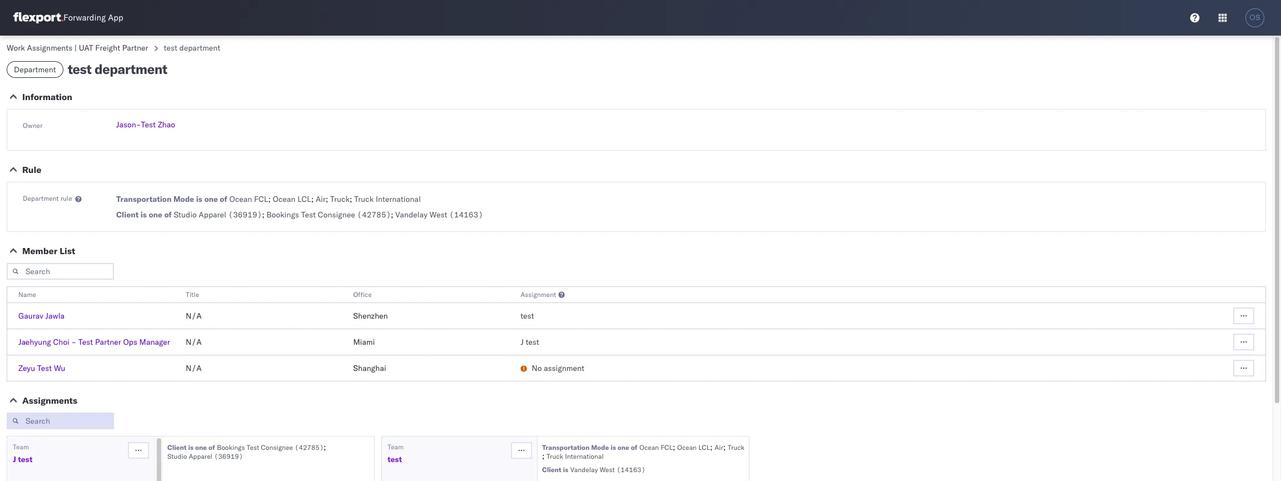 Task type: vqa. For each thing, say whether or not it's contained in the screenshot.
Test inside BOOKINGS TEST CONSIGNEE (42785) ; STUDIO APPAREL (36919)
yes



Task type: locate. For each thing, give the bounding box(es) containing it.
1 vertical spatial consignee
[[261, 443, 293, 452]]

1 horizontal spatial j
[[521, 337, 524, 347]]

department left rule
[[23, 194, 59, 202]]

1 vertical spatial west
[[600, 465, 615, 474]]

1 horizontal spatial consignee
[[318, 210, 355, 220]]

transportation
[[116, 194, 172, 204], [542, 443, 590, 452]]

jawla
[[45, 311, 65, 321]]

1 horizontal spatial air
[[715, 443, 723, 452]]

0 vertical spatial client
[[116, 210, 139, 220]]

consignee inside bookings test consignee (42785) ; studio apparel (36919)
[[261, 443, 293, 452]]

1 team from the left
[[13, 443, 29, 451]]

fcl
[[254, 194, 268, 204], [661, 443, 673, 452]]

1 vertical spatial n/a
[[186, 337, 202, 347]]

1 horizontal spatial mode
[[591, 443, 609, 452]]

1 horizontal spatial client
[[167, 443, 187, 452]]

1 vertical spatial bookings
[[217, 443, 245, 452]]

0 horizontal spatial consignee
[[261, 443, 293, 452]]

(14163) inside transportation mode is one of ocean fcl ; ocean lcl ; air ; truck ; truck international client is vandelay west (14163)
[[617, 465, 646, 474]]

0 horizontal spatial team
[[13, 443, 29, 451]]

1 vertical spatial j
[[13, 454, 16, 464]]

1 horizontal spatial international
[[565, 452, 604, 460]]

title
[[186, 290, 199, 299]]

lcl inside transportation mode is one of ocean fcl ; ocean lcl ; air ; truck ; truck international client is vandelay west (14163)
[[699, 443, 710, 452]]

of
[[220, 194, 227, 204], [164, 210, 172, 220], [209, 443, 215, 452], [631, 443, 637, 452]]

0 vertical spatial vandelay
[[395, 210, 428, 220]]

0 vertical spatial mode
[[173, 194, 194, 204]]

bookings test consignee (42785) ; studio apparel (36919)
[[167, 442, 326, 460]]

studio apparel (36919) ; bookings test consignee (42785) ; vandelay west (14163)
[[174, 210, 483, 220]]

0 vertical spatial transportation
[[116, 194, 172, 204]]

0 vertical spatial department
[[179, 43, 220, 53]]

0 vertical spatial department
[[14, 65, 56, 75]]

apparel
[[199, 210, 226, 220], [189, 452, 212, 460]]

assignments left the |
[[27, 43, 72, 53]]

0 vertical spatial consignee
[[318, 210, 355, 220]]

1 horizontal spatial west
[[600, 465, 615, 474]]

(14163)
[[449, 210, 483, 220], [617, 465, 646, 474]]

1 horizontal spatial (14163)
[[617, 465, 646, 474]]

1 vertical spatial partner
[[95, 337, 121, 347]]

gaurav jawla
[[18, 311, 65, 321]]

mode for transportation mode is one of
[[173, 194, 194, 204]]

assignments
[[27, 43, 72, 53], [22, 395, 77, 406]]

ocean
[[229, 194, 252, 204], [273, 194, 296, 204], [639, 443, 659, 452], [677, 443, 697, 452]]

(36919)
[[228, 210, 262, 220], [214, 452, 243, 460]]

j
[[521, 337, 524, 347], [13, 454, 16, 464]]

department
[[179, 43, 220, 53], [95, 61, 167, 77]]

mode
[[173, 194, 194, 204], [591, 443, 609, 452]]

0 vertical spatial (14163)
[[449, 210, 483, 220]]

department down work on the top
[[14, 65, 56, 75]]

department
[[14, 65, 56, 75], [23, 194, 59, 202]]

1 vertical spatial department
[[23, 194, 59, 202]]

1 vertical spatial (14163)
[[617, 465, 646, 474]]

0 horizontal spatial lcl
[[298, 194, 311, 204]]

international
[[376, 194, 421, 204], [565, 452, 604, 460]]

truck
[[330, 194, 350, 204], [354, 194, 374, 204], [728, 443, 745, 452], [547, 452, 563, 460]]

client
[[116, 210, 139, 220], [167, 443, 187, 452], [542, 465, 561, 474]]

1 n/a from the top
[[186, 311, 202, 321]]

1 vertical spatial fcl
[[661, 443, 673, 452]]

is
[[196, 194, 202, 204], [141, 210, 147, 220], [188, 443, 194, 452], [611, 443, 616, 452], [563, 465, 568, 474]]

0 vertical spatial client is one of
[[116, 210, 172, 220]]

0 horizontal spatial j
[[13, 454, 16, 464]]

1 vertical spatial department
[[95, 61, 167, 77]]

j test link
[[13, 454, 33, 465]]

; inside bookings test consignee (42785) ; studio apparel (36919)
[[324, 442, 326, 452]]

1 vertical spatial mode
[[591, 443, 609, 452]]

0 vertical spatial west
[[430, 210, 447, 220]]

1 vertical spatial client is one of
[[167, 443, 215, 452]]

ops
[[123, 337, 137, 347]]

bookings
[[267, 210, 299, 220], [217, 443, 245, 452]]

lcl
[[298, 194, 311, 204], [699, 443, 710, 452]]

1 horizontal spatial team
[[388, 443, 404, 451]]

0 horizontal spatial client
[[116, 210, 139, 220]]

test for zeyu test wu
[[37, 363, 52, 373]]

j inside team j test
[[13, 454, 16, 464]]

0 horizontal spatial air
[[316, 194, 326, 204]]

work assignments | uat freight partner
[[7, 43, 148, 53]]

|
[[74, 43, 77, 53]]

team for j
[[13, 443, 29, 451]]

0 horizontal spatial transportation
[[116, 194, 172, 204]]

0 vertical spatial assignments
[[27, 43, 72, 53]]

0 vertical spatial international
[[376, 194, 421, 204]]

(42785)
[[357, 210, 391, 220], [295, 443, 324, 452]]

0 vertical spatial j
[[521, 337, 524, 347]]

2 vertical spatial n/a
[[186, 363, 202, 373]]

mode inside transportation mode is one of ocean fcl ; ocean lcl ; air ; truck ; truck international client is vandelay west (14163)
[[591, 443, 609, 452]]

1 horizontal spatial vandelay
[[570, 465, 598, 474]]

jason-test zhao
[[116, 120, 175, 130]]

0 vertical spatial lcl
[[298, 194, 311, 204]]

zeyu test wu link
[[18, 363, 65, 373]]

no assignment
[[532, 363, 584, 373]]

consignee
[[318, 210, 355, 220], [261, 443, 293, 452]]

apparel inside bookings test consignee (42785) ; studio apparel (36919)
[[189, 452, 212, 460]]

forwarding app link
[[13, 12, 123, 23]]

3 n/a from the top
[[186, 363, 202, 373]]

1 vertical spatial client
[[167, 443, 187, 452]]

1 vertical spatial test department
[[68, 61, 167, 77]]

0 vertical spatial n/a
[[186, 311, 202, 321]]

2 horizontal spatial client
[[542, 465, 561, 474]]

n/a
[[186, 311, 202, 321], [186, 337, 202, 347], [186, 363, 202, 373]]

1 vertical spatial studio
[[167, 452, 187, 460]]

department for department rule
[[23, 194, 59, 202]]

2 vertical spatial client
[[542, 465, 561, 474]]

1 horizontal spatial bookings
[[267, 210, 299, 220]]

1 vertical spatial air
[[715, 443, 723, 452]]

;
[[268, 194, 271, 204], [311, 194, 314, 204], [326, 194, 328, 204], [350, 194, 352, 204], [262, 210, 264, 220], [391, 210, 393, 220], [324, 442, 326, 452], [673, 442, 675, 452], [710, 442, 713, 452], [723, 442, 726, 452], [542, 451, 545, 461]]

client inside transportation mode is one of ocean fcl ; ocean lcl ; air ; truck ; truck international client is vandelay west (14163)
[[542, 465, 561, 474]]

test department
[[164, 43, 220, 53], [68, 61, 167, 77]]

1 horizontal spatial (42785)
[[357, 210, 391, 220]]

0 vertical spatial (42785)
[[357, 210, 391, 220]]

department for department
[[14, 65, 56, 75]]

international inside transportation mode is one of ocean fcl ; ocean lcl ; air ; truck ; truck international client is vandelay west (14163)
[[565, 452, 604, 460]]

team
[[13, 443, 29, 451], [388, 443, 404, 451]]

0 horizontal spatial mode
[[173, 194, 194, 204]]

n/a for -
[[186, 337, 202, 347]]

1 horizontal spatial department
[[179, 43, 220, 53]]

jason-
[[116, 120, 141, 130]]

assignments up search text box
[[22, 395, 77, 406]]

test
[[164, 43, 177, 53], [68, 61, 92, 77], [521, 311, 534, 321], [526, 337, 539, 347], [18, 454, 33, 464], [388, 454, 402, 464]]

transportation inside transportation mode is one of ocean fcl ; ocean lcl ; air ; truck ; truck international client is vandelay west (14163)
[[542, 443, 590, 452]]

1 vertical spatial (36919)
[[214, 452, 243, 460]]

vandelay
[[395, 210, 428, 220], [570, 465, 598, 474]]

0 horizontal spatial fcl
[[254, 194, 268, 204]]

client is one of
[[116, 210, 172, 220], [167, 443, 215, 452]]

test link
[[388, 454, 402, 465]]

owner
[[23, 121, 43, 130]]

mode for transportation mode is one of ocean fcl ; ocean lcl ; air ; truck ; truck international client is vandelay west (14163)
[[591, 443, 609, 452]]

0 horizontal spatial partner
[[95, 337, 121, 347]]

one
[[204, 194, 218, 204], [149, 210, 162, 220], [195, 443, 207, 452], [618, 443, 629, 452]]

1 horizontal spatial lcl
[[699, 443, 710, 452]]

test inside bookings test consignee (42785) ; studio apparel (36919)
[[247, 443, 259, 452]]

0 vertical spatial (36919)
[[228, 210, 262, 220]]

1 horizontal spatial fcl
[[661, 443, 673, 452]]

team up test link
[[388, 443, 404, 451]]

1 vertical spatial apparel
[[189, 452, 212, 460]]

partner left the ops
[[95, 337, 121, 347]]

1 vertical spatial international
[[565, 452, 604, 460]]

test
[[141, 120, 156, 130], [301, 210, 316, 220], [78, 337, 93, 347], [37, 363, 52, 373], [247, 443, 259, 452]]

0 horizontal spatial (42785)
[[295, 443, 324, 452]]

1 vertical spatial (42785)
[[295, 443, 324, 452]]

partner
[[122, 43, 148, 53], [95, 337, 121, 347]]

team inside team j test
[[13, 443, 29, 451]]

forwarding app
[[63, 13, 123, 23]]

0 horizontal spatial bookings
[[217, 443, 245, 452]]

0 horizontal spatial (14163)
[[449, 210, 483, 220]]

west
[[430, 210, 447, 220], [600, 465, 615, 474]]

partner right freight
[[122, 43, 148, 53]]

app
[[108, 13, 123, 23]]

air
[[316, 194, 326, 204], [715, 443, 723, 452]]

team up j test link on the bottom left of the page
[[13, 443, 29, 451]]

2 n/a from the top
[[186, 337, 202, 347]]

studio
[[174, 210, 197, 220], [167, 452, 187, 460]]

1 vertical spatial lcl
[[699, 443, 710, 452]]

2 team from the left
[[388, 443, 404, 451]]

1 vertical spatial transportation
[[542, 443, 590, 452]]

1 vertical spatial vandelay
[[570, 465, 598, 474]]

0 vertical spatial partner
[[122, 43, 148, 53]]

transportation for transportation mode is one of
[[116, 194, 172, 204]]

1 horizontal spatial transportation
[[542, 443, 590, 452]]

work
[[7, 43, 25, 53]]



Task type: describe. For each thing, give the bounding box(es) containing it.
member
[[22, 245, 57, 256]]

n/a for wu
[[186, 363, 202, 373]]

shanghai
[[353, 363, 386, 373]]

bookings inside bookings test consignee (42785) ; studio apparel (36919)
[[217, 443, 245, 452]]

flexport. image
[[13, 12, 63, 23]]

information
[[22, 91, 72, 102]]

(42785) inside bookings test consignee (42785) ; studio apparel (36919)
[[295, 443, 324, 452]]

0 vertical spatial apparel
[[199, 210, 226, 220]]

transportation mode is one of ocean fcl ; ocean lcl ; air ; truck ; truck international client is vandelay west (14163)
[[542, 442, 745, 474]]

forwarding
[[63, 13, 106, 23]]

no
[[532, 363, 542, 373]]

of inside transportation mode is one of ocean fcl ; ocean lcl ; air ; truck ; truck international client is vandelay west (14163)
[[631, 443, 637, 452]]

shenzhen
[[353, 311, 388, 321]]

test for jason-test zhao
[[141, 120, 156, 130]]

miami
[[353, 337, 375, 347]]

(36919) inside bookings test consignee (42785) ; studio apparel (36919)
[[214, 452, 243, 460]]

assignment
[[544, 363, 584, 373]]

office
[[353, 290, 372, 299]]

manager
[[139, 337, 170, 347]]

member list
[[22, 245, 75, 256]]

jason-test zhao link
[[116, 120, 175, 130]]

gaurav jawla link
[[18, 311, 65, 321]]

choi
[[53, 337, 69, 347]]

0 vertical spatial studio
[[174, 210, 197, 220]]

gaurav
[[18, 311, 43, 321]]

wu
[[54, 363, 65, 373]]

-
[[71, 337, 76, 347]]

work assignments | uat freight partner link
[[7, 43, 148, 53]]

zeyu
[[18, 363, 35, 373]]

transportation mode is one of
[[116, 194, 227, 204]]

west inside transportation mode is one of ocean fcl ; ocean lcl ; air ; truck ; truck international client is vandelay west (14163)
[[600, 465, 615, 474]]

team for test
[[388, 443, 404, 451]]

j test
[[521, 337, 539, 347]]

assignment
[[521, 290, 556, 299]]

client for studio apparel (36919)
[[116, 210, 139, 220]]

1 horizontal spatial partner
[[122, 43, 148, 53]]

department rule
[[23, 194, 72, 202]]

ocean fcl ; ocean lcl ; air ; truck ; truck international
[[229, 194, 421, 204]]

0 vertical spatial air
[[316, 194, 326, 204]]

jaehyung choi - test partner ops manager link
[[18, 337, 170, 347]]

zhao
[[158, 120, 175, 130]]

vandelay inside transportation mode is one of ocean fcl ; ocean lcl ; air ; truck ; truck international client is vandelay west (14163)
[[570, 465, 598, 474]]

freight
[[95, 43, 120, 53]]

air inside transportation mode is one of ocean fcl ; ocean lcl ; air ; truck ; truck international client is vandelay west (14163)
[[715, 443, 723, 452]]

zeyu test wu
[[18, 363, 65, 373]]

Search text field
[[7, 413, 114, 429]]

rule
[[61, 194, 72, 202]]

team j test
[[13, 443, 33, 464]]

uat
[[79, 43, 93, 53]]

0 vertical spatial test department
[[164, 43, 220, 53]]

os
[[1250, 13, 1261, 22]]

0 horizontal spatial department
[[95, 61, 167, 77]]

transportation for transportation mode is one of ocean fcl ; ocean lcl ; air ; truck ; truck international client is vandelay west (14163)
[[542, 443, 590, 452]]

team test
[[388, 443, 404, 464]]

jaehyung
[[18, 337, 51, 347]]

fcl inside transportation mode is one of ocean fcl ; ocean lcl ; air ; truck ; truck international client is vandelay west (14163)
[[661, 443, 673, 452]]

test inside team j test
[[18, 454, 33, 464]]

0 horizontal spatial international
[[376, 194, 421, 204]]

client for bookings test consignee (42785)
[[167, 443, 187, 452]]

list
[[60, 245, 75, 256]]

jaehyung choi - test partner ops manager
[[18, 337, 170, 347]]

studio inside bookings test consignee (42785) ; studio apparel (36919)
[[167, 452, 187, 460]]

one inside transportation mode is one of ocean fcl ; ocean lcl ; air ; truck ; truck international client is vandelay west (14163)
[[618, 443, 629, 452]]

rule
[[22, 164, 41, 175]]

0 vertical spatial bookings
[[267, 210, 299, 220]]

1 vertical spatial assignments
[[22, 395, 77, 406]]

client is one of for bookings test consignee (42785)
[[167, 443, 215, 452]]

0 horizontal spatial vandelay
[[395, 210, 428, 220]]

client is one of for studio apparel (36919)
[[116, 210, 172, 220]]

os button
[[1242, 5, 1268, 31]]

0 horizontal spatial west
[[430, 210, 447, 220]]

name
[[18, 290, 36, 299]]

0 vertical spatial fcl
[[254, 194, 268, 204]]

test inside team test
[[388, 454, 402, 464]]

Search text field
[[7, 263, 114, 280]]

test for bookings test consignee (42785) ; studio apparel (36919)
[[247, 443, 259, 452]]



